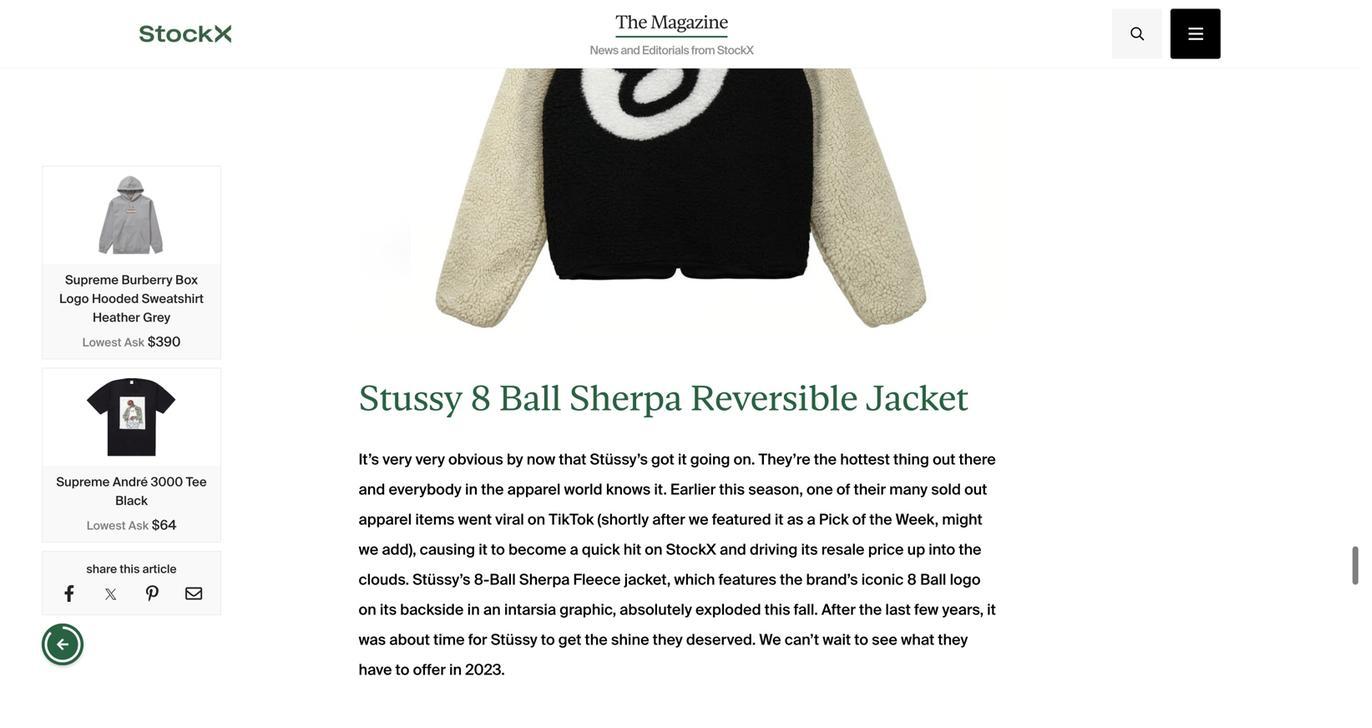 Task type: locate. For each thing, give the bounding box(es) containing it.
lowest down heather
[[82, 335, 122, 350]]

it's very very obvious by now that stüssy's got it going on. they're the hottest thing out there and everybody in the apparel world knows it. earlier this season, one of their many sold out apparel items went viral on tiktok (shortly after we featured it as a pick of the week, might we add), causing it to become a quick hit on stockx and driving its resale price up into the clouds. stüssy's 8-ball sherpa fleece jacket, which features the brand's iconic 8 ball logo on its backside in an intarsia graphic, absolutely exploded this fall. after the last few years, it was about time for stüssy to get the shine they deserved. we can't wait to see what they have to offer in 2023.
[[359, 450, 996, 680]]

1 horizontal spatial of
[[853, 510, 866, 529]]

obvious
[[449, 450, 503, 469]]

an
[[484, 600, 501, 620]]

2 vertical spatial on
[[359, 600, 377, 620]]

0 horizontal spatial of
[[837, 480, 851, 499]]

1 horizontal spatial we
[[689, 510, 709, 529]]

Search for articles, series, etc. text field
[[1113, 9, 1163, 59]]

0 vertical spatial out
[[933, 450, 956, 469]]

wait
[[823, 631, 851, 650]]

week,
[[896, 510, 939, 529]]

1 vertical spatial we
[[359, 540, 379, 560]]

very up everybody
[[416, 450, 445, 469]]

1 vertical spatial its
[[380, 600, 397, 620]]

ask
[[124, 335, 145, 350], [128, 518, 149, 534]]

got
[[652, 450, 675, 469]]

to
[[491, 540, 505, 560], [541, 631, 555, 650], [855, 631, 869, 650], [396, 661, 410, 680]]

it left as
[[775, 510, 784, 529]]

have
[[359, 661, 392, 680]]

intarsia
[[504, 600, 556, 620]]

knows
[[606, 480, 651, 499]]

0 vertical spatial stüssy's
[[590, 450, 648, 469]]

reversible
[[691, 378, 858, 418]]

0 horizontal spatial stüssy's
[[413, 570, 471, 590]]

8
[[470, 378, 491, 418], [908, 570, 917, 590]]

it right got
[[678, 450, 687, 469]]

1 horizontal spatial its
[[801, 540, 818, 560]]

lowest inside lowest ask $64
[[87, 518, 126, 534]]

this right share
[[120, 562, 140, 577]]

very right it's
[[383, 450, 412, 469]]

8-
[[474, 570, 490, 590]]

stockx right from
[[717, 43, 754, 58]]

sherpa down "become"
[[519, 570, 570, 590]]

this left fall.
[[765, 600, 791, 620]]

1 horizontal spatial this
[[719, 480, 745, 499]]

get
[[559, 631, 582, 650]]

the magazine
[[616, 11, 728, 33]]

out up the sold
[[933, 450, 956, 469]]

backside
[[400, 600, 464, 620]]

8 up obvious
[[470, 378, 491, 418]]

0 horizontal spatial they
[[653, 631, 683, 650]]

ask inside lowest ask $64
[[128, 518, 149, 534]]

tee
[[186, 474, 207, 490]]

1 vertical spatial stüssy's
[[413, 570, 471, 590]]

1 horizontal spatial very
[[416, 450, 445, 469]]

supreme inside supreme burberry box logo hooded sweatshirt heather grey
[[65, 272, 119, 288]]

what
[[901, 631, 935, 650]]

2 they from the left
[[938, 631, 968, 650]]

sherpa up got
[[569, 378, 683, 418]]

lowest ask $390
[[82, 333, 181, 351]]

sweatshirt
[[142, 291, 204, 307]]

to left the see
[[855, 631, 869, 650]]

years,
[[943, 600, 984, 620]]

ball up an
[[490, 570, 516, 590]]

a left quick
[[570, 540, 579, 560]]

they down years, at the right of the page
[[938, 631, 968, 650]]

ball
[[499, 378, 561, 418], [490, 570, 516, 590], [921, 570, 947, 590]]

1 horizontal spatial they
[[938, 631, 968, 650]]

the right into
[[959, 540, 982, 560]]

on right viral
[[528, 510, 546, 529]]

1 vertical spatial stockx
[[666, 540, 717, 560]]

its down clouds.
[[380, 600, 397, 620]]

0 horizontal spatial very
[[383, 450, 412, 469]]

price
[[868, 540, 904, 560]]

deserved.
[[687, 631, 756, 650]]

went
[[458, 510, 492, 529]]

and
[[621, 43, 640, 58], [359, 480, 385, 499], [720, 540, 747, 560]]

exploded
[[696, 600, 762, 620]]

fleece
[[573, 570, 621, 590]]

it
[[678, 450, 687, 469], [775, 510, 784, 529], [479, 540, 488, 560], [987, 600, 996, 620]]

supreme up logo at the left of the page
[[65, 272, 119, 288]]

ask left $64
[[128, 518, 149, 534]]

from
[[691, 43, 715, 58]]

in up went
[[465, 480, 478, 499]]

this up featured
[[719, 480, 745, 499]]

1 they from the left
[[653, 631, 683, 650]]

1 horizontal spatial a
[[807, 510, 816, 529]]

news
[[590, 43, 619, 58]]

thing
[[894, 450, 930, 469]]

we left add),
[[359, 540, 379, 560]]

0 horizontal spatial stockx
[[666, 540, 717, 560]]

and right news
[[621, 43, 640, 58]]

1 vertical spatial on
[[645, 540, 663, 560]]

on right hit
[[645, 540, 663, 560]]

we right after
[[689, 510, 709, 529]]

0 vertical spatial we
[[689, 510, 709, 529]]

they
[[653, 631, 683, 650], [938, 631, 968, 650]]

into
[[929, 540, 956, 560]]

1 horizontal spatial out
[[965, 480, 988, 499]]

was
[[359, 631, 386, 650]]

this
[[719, 480, 745, 499], [120, 562, 140, 577], [765, 600, 791, 620]]

they down the absolutely on the bottom of page
[[653, 631, 683, 650]]

of right pick
[[853, 510, 866, 529]]

1 vertical spatial and
[[359, 480, 385, 499]]

fall.
[[794, 600, 818, 620]]

1 vertical spatial of
[[853, 510, 866, 529]]

the
[[814, 450, 837, 469], [481, 480, 504, 499], [870, 510, 893, 529], [959, 540, 982, 560], [780, 570, 803, 590], [860, 600, 882, 620], [585, 631, 608, 650]]

absolutely
[[620, 600, 692, 620]]

lowest ask $64
[[87, 517, 177, 534]]

items
[[415, 510, 455, 529]]

0 vertical spatial lowest
[[82, 335, 122, 350]]

andré
[[113, 474, 148, 490]]

a right as
[[807, 510, 816, 529]]

8 inside it's very very obvious by now that stüssy's got it going on. they're the hottest thing out there and everybody in the apparel world knows it. earlier this season, one of their many sold out apparel items went viral on tiktok (shortly after we featured it as a pick of the week, might we add), causing it to become a quick hit on stockx and driving its resale price up into the clouds. stüssy's 8-ball sherpa fleece jacket, which features the brand's iconic 8 ball logo on its backside in an intarsia graphic, absolutely exploded this fall. after the last few years, it was about time for stüssy to get the shine they deserved. we can't wait to see what they have to offer in 2023.
[[908, 570, 917, 590]]

1 vertical spatial out
[[965, 480, 988, 499]]

of
[[837, 480, 851, 499], [853, 510, 866, 529]]

brand's
[[807, 570, 858, 590]]

0 vertical spatial its
[[801, 540, 818, 560]]

1 vertical spatial 8
[[908, 570, 917, 590]]

0 horizontal spatial this
[[120, 562, 140, 577]]

features
[[719, 570, 777, 590]]

stüssy's up knows
[[590, 450, 648, 469]]

lowest down black
[[87, 518, 126, 534]]

1 vertical spatial ask
[[128, 518, 149, 534]]

in
[[465, 480, 478, 499], [467, 600, 480, 620], [449, 661, 462, 680]]

0 vertical spatial stockx
[[717, 43, 754, 58]]

jacket
[[866, 378, 969, 418]]

0 vertical spatial a
[[807, 510, 816, 529]]

supreme left andré
[[56, 474, 110, 490]]

2 vertical spatial in
[[449, 661, 462, 680]]

and down it's
[[359, 480, 385, 499]]

supreme for $390
[[65, 272, 119, 288]]

become
[[509, 540, 567, 560]]

in right offer
[[449, 661, 462, 680]]

apparel down now
[[508, 480, 561, 499]]

supreme inside supreme andré 3000 tee black
[[56, 474, 110, 490]]

out right the sold
[[965, 480, 988, 499]]

lowest for $390
[[82, 335, 122, 350]]

0 vertical spatial 8
[[470, 378, 491, 418]]

stüssy's down causing in the left of the page
[[413, 570, 471, 590]]

of right the one
[[837, 480, 851, 499]]

article
[[142, 562, 177, 577]]

supreme andré 3000 tee black
[[56, 474, 207, 509]]

apparel up add),
[[359, 510, 412, 529]]

after
[[822, 600, 856, 620]]

on
[[528, 510, 546, 529], [645, 540, 663, 560], [359, 600, 377, 620]]

season,
[[749, 480, 803, 499]]

black
[[115, 493, 148, 509]]

iconic
[[862, 570, 904, 590]]

0 horizontal spatial on
[[359, 600, 377, 620]]

in left an
[[467, 600, 480, 620]]

1 vertical spatial sherpa
[[519, 570, 570, 590]]

1 vertical spatial supreme
[[56, 474, 110, 490]]

1 horizontal spatial on
[[528, 510, 546, 529]]

0 vertical spatial supreme
[[65, 272, 119, 288]]

2 horizontal spatial and
[[720, 540, 747, 560]]

1 horizontal spatial 8
[[908, 570, 917, 590]]

and down featured
[[720, 540, 747, 560]]

2 vertical spatial this
[[765, 600, 791, 620]]

lowest inside "lowest ask $390"
[[82, 335, 122, 350]]

0 horizontal spatial a
[[570, 540, 579, 560]]

0 vertical spatial and
[[621, 43, 640, 58]]

apparel
[[508, 480, 561, 499], [359, 510, 412, 529]]

ask inside "lowest ask $390"
[[124, 335, 145, 350]]

1 vertical spatial apparel
[[359, 510, 412, 529]]

featured
[[712, 510, 772, 529]]

it up 8-
[[479, 540, 488, 560]]

its
[[801, 540, 818, 560], [380, 600, 397, 620]]

0 horizontal spatial and
[[359, 480, 385, 499]]

ask left $390
[[124, 335, 145, 350]]

0 vertical spatial this
[[719, 480, 745, 499]]

that
[[559, 450, 587, 469]]

ball up now
[[499, 378, 561, 418]]

3000
[[151, 474, 183, 490]]

1 vertical spatial this
[[120, 562, 140, 577]]

1 horizontal spatial apparel
[[508, 480, 561, 499]]

stockx up which
[[666, 540, 717, 560]]

very
[[383, 450, 412, 469], [416, 450, 445, 469]]

tiktok
[[549, 510, 594, 529]]

0 vertical spatial ask
[[124, 335, 145, 350]]

8 right "iconic"
[[908, 570, 917, 590]]

0 horizontal spatial we
[[359, 540, 379, 560]]

see
[[872, 631, 898, 650]]

their
[[854, 480, 886, 499]]

on up was
[[359, 600, 377, 620]]

its down as
[[801, 540, 818, 560]]

stüssy's
[[590, 450, 648, 469], [413, 570, 471, 590]]

1 horizontal spatial stüssy's
[[590, 450, 648, 469]]

0 vertical spatial apparel
[[508, 480, 561, 499]]

1 vertical spatial lowest
[[87, 518, 126, 534]]



Task type: describe. For each thing, give the bounding box(es) containing it.
on.
[[734, 450, 755, 469]]

driving
[[750, 540, 798, 560]]

$64
[[152, 517, 177, 534]]

as
[[787, 510, 804, 529]]

pick
[[819, 510, 849, 529]]

1 horizontal spatial stockx
[[717, 43, 754, 58]]

viral
[[495, 510, 524, 529]]

ball up few
[[921, 570, 947, 590]]

1 very from the left
[[383, 450, 412, 469]]

the right get
[[585, 631, 608, 650]]

grey
[[143, 309, 170, 326]]

about
[[389, 631, 430, 650]]

0 horizontal spatial out
[[933, 450, 956, 469]]

graphic,
[[560, 600, 616, 620]]

$390
[[148, 333, 181, 351]]

stussy 8 ball sherpa reversible jacket
[[359, 378, 969, 418]]

0 horizontal spatial apparel
[[359, 510, 412, 529]]

share this article
[[86, 562, 177, 577]]

jacket,
[[624, 570, 671, 590]]

can't
[[785, 631, 820, 650]]

2 vertical spatial and
[[720, 540, 747, 560]]

news and editorials from stockx
[[590, 43, 754, 58]]

the left last
[[860, 600, 882, 620]]

editorials
[[642, 43, 689, 58]]

box
[[175, 272, 198, 288]]

to left get
[[541, 631, 555, 650]]

0 vertical spatial on
[[528, 510, 546, 529]]

last
[[886, 600, 911, 620]]

1 vertical spatial a
[[570, 540, 579, 560]]

the up the one
[[814, 450, 837, 469]]

0 horizontal spatial 8
[[470, 378, 491, 418]]

stussy 8 ball sherpa reversible jacket link
[[359, 378, 969, 418]]

stussy
[[359, 378, 462, 418]]

sherpa inside it's very very obvious by now that stüssy's got it going on. they're the hottest thing out there and everybody in the apparel world knows it. earlier this season, one of their many sold out apparel items went viral on tiktok (shortly after we featured it as a pick of the week, might we add), causing it to become a quick hit on stockx and driving its resale price up into the clouds. stüssy's 8-ball sherpa fleece jacket, which features the brand's iconic 8 ball logo on its backside in an intarsia graphic, absolutely exploded this fall. after the last few years, it was about time for stüssy to get the shine they deserved. we can't wait to see what they have to offer in 2023.
[[519, 570, 570, 590]]

2 horizontal spatial on
[[645, 540, 663, 560]]

after
[[653, 510, 686, 529]]

sold
[[932, 480, 961, 499]]

offer
[[413, 661, 446, 680]]

by
[[507, 450, 523, 469]]

2023.
[[465, 661, 505, 680]]

hit
[[624, 540, 642, 560]]

resale
[[822, 540, 865, 560]]

the down obvious
[[481, 480, 504, 499]]

for
[[468, 631, 487, 650]]

which
[[674, 570, 715, 590]]

to left offer
[[396, 661, 410, 680]]

ask for $64
[[128, 518, 149, 534]]

add),
[[382, 540, 416, 560]]

the up price
[[870, 510, 893, 529]]

ask for $390
[[124, 335, 145, 350]]

(shortly
[[598, 510, 649, 529]]

one
[[807, 480, 833, 499]]

it's
[[359, 450, 379, 469]]

share
[[86, 562, 117, 577]]

1 vertical spatial in
[[467, 600, 480, 620]]

burberry
[[121, 272, 173, 288]]

magazine
[[651, 11, 728, 33]]

supreme for $64
[[56, 474, 110, 490]]

everybody
[[389, 480, 462, 499]]

0 vertical spatial sherpa
[[569, 378, 683, 418]]

they're
[[759, 450, 811, 469]]

time
[[434, 631, 465, 650]]

heather
[[93, 309, 140, 326]]

it right years, at the right of the page
[[987, 600, 996, 620]]

shine
[[611, 631, 650, 650]]

few
[[915, 600, 939, 620]]

0 vertical spatial of
[[837, 480, 851, 499]]

2 horizontal spatial this
[[765, 600, 791, 620]]

stockx inside it's very very obvious by now that stüssy's got it going on. they're the hottest thing out there and everybody in the apparel world knows it. earlier this season, one of their many sold out apparel items went viral on tiktok (shortly after we featured it as a pick of the week, might we add), causing it to become a quick hit on stockx and driving its resale price up into the clouds. stüssy's 8-ball sherpa fleece jacket, which features the brand's iconic 8 ball logo on its backside in an intarsia graphic, absolutely exploded this fall. after the last few years, it was about time for stüssy to get the shine they deserved. we can't wait to see what they have to offer in 2023.
[[666, 540, 717, 560]]

might
[[942, 510, 983, 529]]

stüssy
[[491, 631, 538, 650]]

it.
[[654, 480, 667, 499]]

the up fall.
[[780, 570, 803, 590]]

logo
[[59, 291, 89, 307]]

1 horizontal spatial and
[[621, 43, 640, 58]]

2 very from the left
[[416, 450, 445, 469]]

going
[[691, 450, 730, 469]]

quick
[[582, 540, 620, 560]]

to down viral
[[491, 540, 505, 560]]

0 horizontal spatial its
[[380, 600, 397, 620]]

many
[[890, 480, 928, 499]]

supreme burberry box logo hooded sweatshirt heather grey
[[59, 272, 204, 326]]

lowest for $64
[[87, 518, 126, 534]]

the
[[616, 11, 647, 33]]

causing
[[420, 540, 475, 560]]

there
[[959, 450, 996, 469]]

now
[[527, 450, 556, 469]]

up
[[908, 540, 926, 560]]

world
[[564, 480, 603, 499]]

hottest
[[840, 450, 890, 469]]

0 vertical spatial in
[[465, 480, 478, 499]]

we
[[760, 631, 782, 650]]

logo
[[950, 570, 981, 590]]



Task type: vqa. For each thing, say whether or not it's contained in the screenshot.
Stussy
yes



